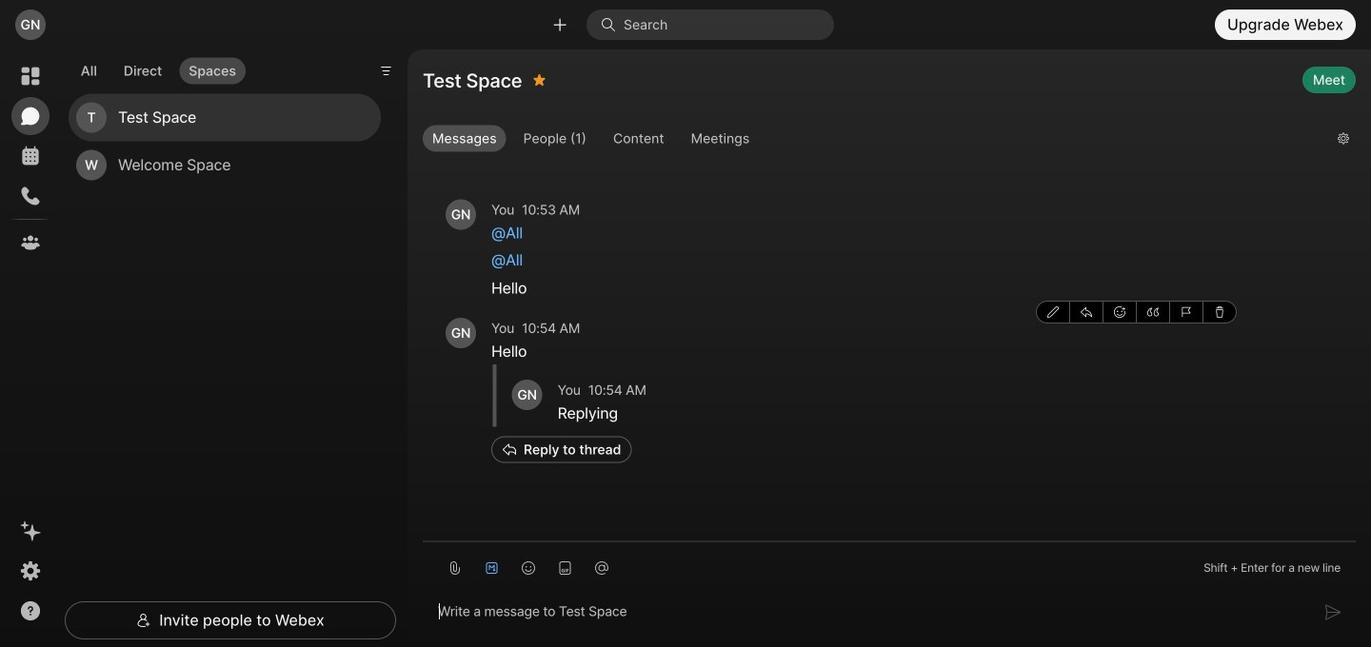 Task type: locate. For each thing, give the bounding box(es) containing it.
group
[[423, 125, 1322, 156], [1036, 301, 1237, 323]]

flag for follow-up image
[[1181, 306, 1192, 318]]

webex tab list
[[11, 57, 50, 262]]

navigation
[[0, 50, 61, 647]]

messages list
[[423, 146, 1356, 503]]

test space list item
[[69, 94, 381, 141]]

delete message image
[[1214, 306, 1225, 318]]

group inside the messages list
[[1036, 301, 1237, 323]]

tab list
[[67, 46, 250, 90]]

1 vertical spatial group
[[1036, 301, 1237, 323]]

edit message image
[[1047, 306, 1059, 318]]

quote message image
[[1147, 306, 1159, 318]]

welcome space list item
[[69, 141, 381, 189]]



Task type: describe. For each thing, give the bounding box(es) containing it.
message composer toolbar element
[[423, 542, 1356, 586]]

reply to thread image
[[1081, 306, 1092, 318]]

0 vertical spatial group
[[423, 125, 1322, 156]]

add reaction image
[[1114, 306, 1125, 318]]



Task type: vqa. For each thing, say whether or not it's contained in the screenshot.
group inside the 'Messages' 'List'
yes



